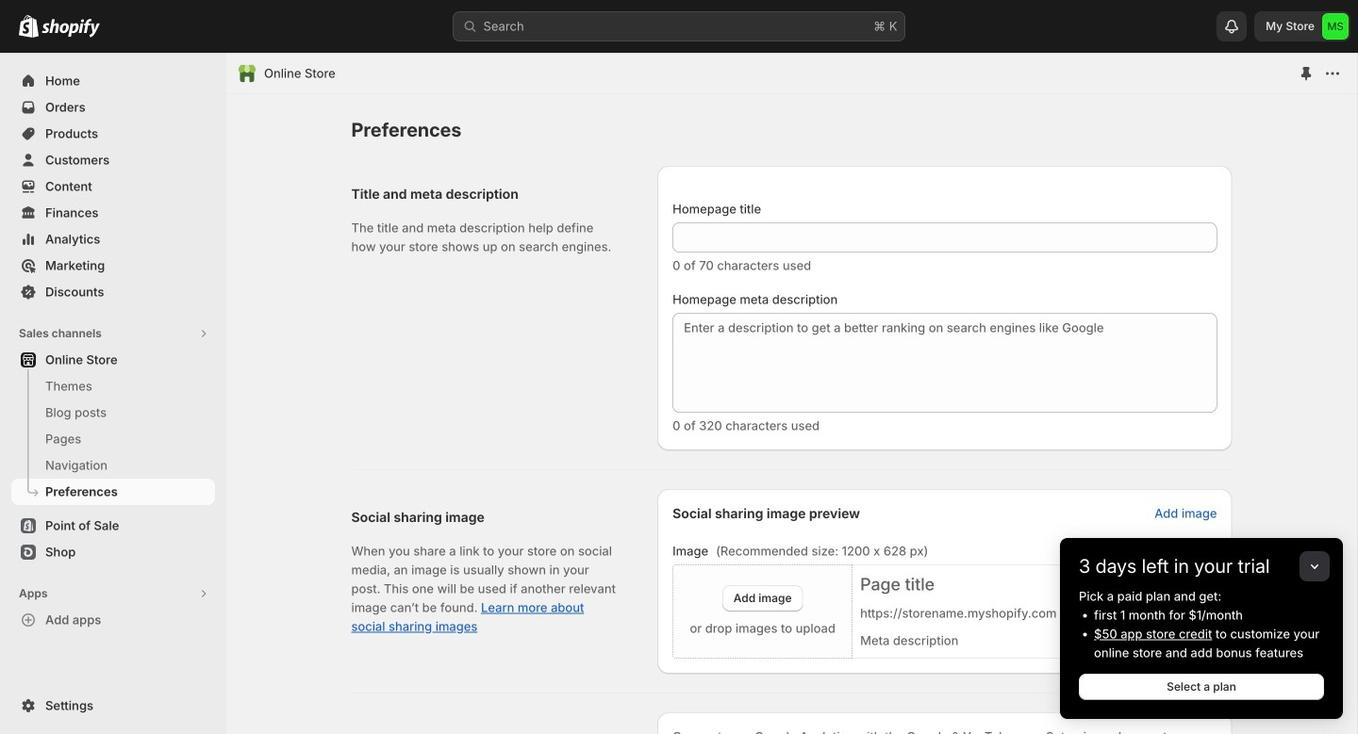 Task type: describe. For each thing, give the bounding box(es) containing it.
my store image
[[1323, 13, 1349, 40]]



Task type: locate. For each thing, give the bounding box(es) containing it.
shopify image
[[19, 15, 39, 38]]

online store image
[[238, 64, 257, 83]]

shopify image
[[42, 19, 100, 38]]



Task type: vqa. For each thing, say whether or not it's contained in the screenshot.
Search products text field on the bottom of page
no



